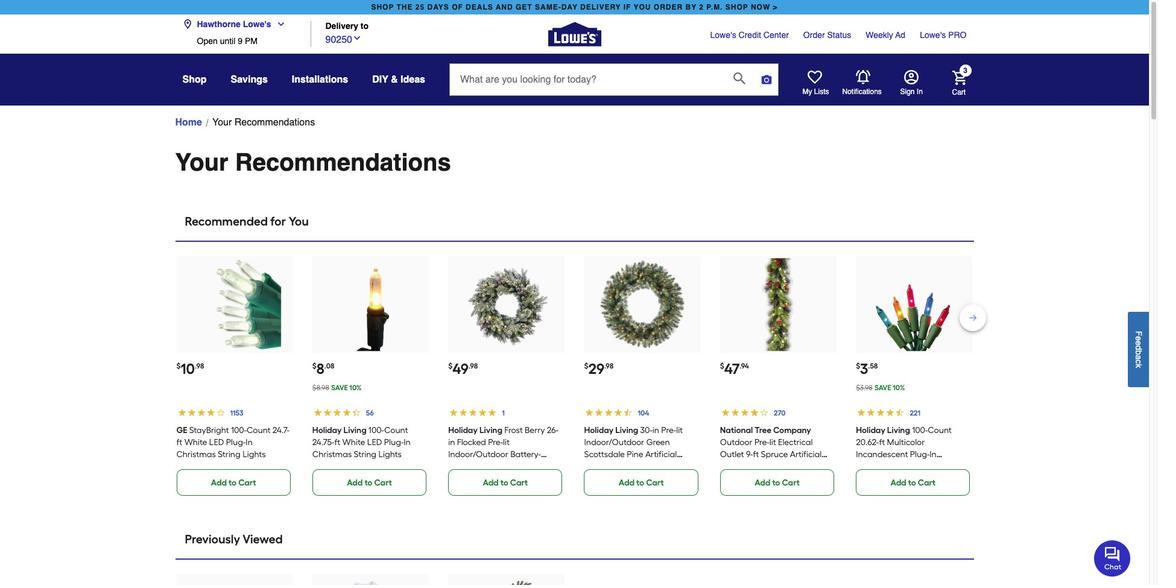 Task type: vqa. For each thing, say whether or not it's contained in the screenshot.
.98 to the middle
yes



Task type: describe. For each thing, give the bounding box(es) containing it.
.08
[[324, 362, 335, 370]]

d
[[1134, 345, 1144, 350]]

incandescent inside national tree company outdoor pre-lit electrical outlet 9-ft spruce artificial garland with white incandescent lights
[[720, 474, 772, 484]]

national tree company outdoor pre-lit electrical outlet 9-ft spruce artificial garland with white incandescent lights
[[720, 425, 822, 484]]

scottsdale
[[584, 450, 625, 460]]

add to cart for 47
[[755, 478, 800, 488]]

$ 8 .08
[[312, 360, 335, 378]]

lists
[[815, 87, 829, 96]]

.98 for 29
[[605, 362, 614, 370]]

staybright 100-count 24.7- ft white led plug-in christmas string lights
[[177, 425, 290, 460]]

indoor/outdoor inside frost berry 26- in flocked pre-lit indoor/outdoor battery- operated green mixed needle artificial christmas wreath
[[448, 450, 509, 460]]

berry
[[525, 425, 545, 436]]

previously viewed
[[185, 532, 283, 547]]

8 list item
[[312, 256, 429, 496]]

company
[[774, 425, 811, 436]]

add to cart link inside 3 list item
[[856, 470, 971, 496]]

home link
[[175, 115, 202, 130]]

you
[[634, 3, 651, 11]]

led inside staybright 100-count 24.7- ft white led plug-in christmas string lights
[[209, 438, 224, 448]]

c
[[1134, 359, 1144, 364]]

wreath inside "30-in pre-lit indoor/outdoor green scottsdale pine artificial christmas wreath"
[[626, 462, 655, 472]]

now
[[751, 3, 771, 11]]

hawthorne
[[197, 19, 241, 29]]

1 vertical spatial your
[[175, 148, 228, 176]]

lowe's home improvement cart image
[[952, 70, 967, 85]]

christmas inside frost berry 26- in flocked pre-lit indoor/outdoor battery- operated green mixed needle artificial christmas wreath
[[482, 474, 522, 484]]

outdoor
[[720, 438, 753, 448]]

26-
[[547, 425, 559, 436]]

1 horizontal spatial 3
[[964, 67, 968, 75]]

my lists link
[[803, 70, 829, 97]]

national
[[720, 425, 753, 436]]

add to cart inside 3 list item
[[891, 478, 936, 488]]

pre- inside frost berry 26- in flocked pre-lit indoor/outdoor battery- operated green mixed needle artificial christmas wreath
[[488, 438, 503, 448]]

living for white
[[344, 425, 367, 436]]

$ for 10
[[177, 362, 181, 370]]

$ for 3
[[856, 362, 861, 370]]

p.m.
[[707, 3, 723, 11]]

pine
[[627, 450, 644, 460]]

add inside 3 list item
[[891, 478, 907, 488]]

$8.98 save 10%
[[312, 384, 362, 392]]

29 list item
[[584, 256, 701, 496]]

holiday for multicolor
[[856, 425, 886, 436]]

frost berry 26- in flocked pre-lit indoor/outdoor battery- operated green mixed needle artificial christmas wreath
[[448, 425, 563, 484]]

ft inside staybright 100-count 24.7- ft white led plug-in christmas string lights
[[177, 438, 182, 448]]

until
[[220, 36, 236, 46]]

installations
[[292, 74, 348, 85]]

$ for 47
[[720, 362, 725, 370]]

ft inside 100-count 20.62-ft multicolor incandescent plug-in christmas string lights
[[879, 438, 885, 448]]

string for 3
[[898, 462, 920, 472]]

b
[[1134, 350, 1144, 355]]

mixed
[[511, 462, 534, 472]]

holiday living 100-count 24.75-ft white led plug-in christmas string lights image
[[324, 258, 417, 351]]

10 list item
[[177, 256, 293, 496]]

add for 29
[[619, 478, 635, 488]]

10% for 8
[[350, 384, 362, 392]]

in inside 100-count 20.62-ft multicolor incandescent plug-in christmas string lights
[[930, 450, 937, 460]]

add to cart link for 10
[[177, 470, 291, 496]]

order
[[654, 3, 683, 11]]

1 e from the top
[[1134, 336, 1144, 341]]

installations button
[[292, 69, 348, 91]]

flocked
[[457, 438, 486, 448]]

previously viewed heading
[[175, 527, 974, 560]]

add to cart link for 29
[[584, 470, 699, 496]]

tree
[[755, 425, 772, 436]]

90250
[[326, 34, 352, 45]]

9-
[[746, 450, 753, 460]]

chat invite button image
[[1095, 540, 1131, 577]]

lowe's home improvement logo image
[[548, 8, 601, 61]]

holiday for flocked
[[448, 425, 478, 436]]

location image
[[183, 19, 192, 29]]

90250 button
[[326, 31, 362, 47]]

in inside 100-count 24.75-ft white led plug-in christmas string lights
[[404, 438, 411, 448]]

holiday for white
[[312, 425, 342, 436]]

2 e from the top
[[1134, 341, 1144, 345]]

lowe's credit center link
[[711, 29, 789, 41]]

lowe's for lowe's pro
[[920, 30, 946, 40]]

holiday living 100-count 20.62-ft multicolor incandescent plug-in christmas string lights image
[[868, 258, 961, 351]]

lowe's for lowe's credit center
[[711, 30, 737, 40]]

lit inside frost berry 26- in flocked pre-lit indoor/outdoor battery- operated green mixed needle artificial christmas wreath
[[503, 438, 510, 448]]

christmas inside 100-count 20.62-ft multicolor incandescent plug-in christmas string lights
[[856, 462, 896, 472]]

cart for staybright 100-count 24.7- ft white led plug-in christmas string lights
[[238, 478, 256, 488]]

christmas inside staybright 100-count 24.7- ft white led plug-in christmas string lights
[[177, 450, 216, 460]]

diy & ideas
[[372, 74, 425, 85]]

add to cart for 49
[[483, 478, 528, 488]]

multicolor
[[887, 438, 925, 448]]

battery-
[[511, 450, 541, 460]]

ideas
[[401, 74, 425, 85]]

f e e d b a c k
[[1134, 331, 1144, 368]]

to for outdoor pre-lit electrical outlet 9-ft spruce artificial garland with white incandescent lights
[[773, 478, 780, 488]]

of
[[452, 3, 463, 11]]

garland
[[720, 462, 752, 472]]

home
[[175, 117, 202, 128]]

search image
[[734, 72, 746, 84]]

order
[[804, 30, 825, 40]]

$8.98
[[312, 384, 329, 392]]

diy & ideas button
[[372, 69, 425, 91]]

add for 47
[[755, 478, 771, 488]]

string inside staybright 100-count 24.7- ft white led plug-in christmas string lights
[[218, 450, 241, 460]]

cart for frost berry 26- in flocked pre-lit indoor/outdoor battery- operated green mixed needle artificial christmas wreath
[[510, 478, 528, 488]]

and
[[496, 3, 513, 11]]

in inside staybright 100-count 24.7- ft white led plug-in christmas string lights
[[246, 438, 253, 448]]

100- inside staybright 100-count 24.7- ft white led plug-in christmas string lights
[[231, 425, 247, 436]]

add to cart link inside 8 list item
[[312, 470, 427, 496]]

$ 49 .98
[[448, 360, 478, 378]]

.58
[[868, 362, 878, 370]]

save for 8
[[331, 384, 348, 392]]

lights inside staybright 100-count 24.7- ft white led plug-in christmas string lights
[[243, 450, 266, 460]]

100-count 24.75-ft white led plug-in christmas string lights
[[312, 425, 411, 460]]

25
[[416, 3, 425, 11]]

outlet
[[720, 450, 744, 460]]

0 vertical spatial your
[[212, 117, 232, 128]]

cart for 30-in pre-lit indoor/outdoor green scottsdale pine artificial christmas wreath
[[646, 478, 664, 488]]

lit inside "30-in pre-lit indoor/outdoor green scottsdale pine artificial christmas wreath"
[[677, 425, 683, 436]]

29
[[589, 360, 605, 378]]

to for staybright 100-count 24.7- ft white led plug-in christmas string lights
[[229, 478, 237, 488]]

status
[[828, 30, 852, 40]]

lit inside national tree company outdoor pre-lit electrical outlet 9-ft spruce artificial garland with white incandescent lights
[[770, 438, 776, 448]]

plug- for 8
[[384, 438, 404, 448]]

lights inside 100-count 24.75-ft white led plug-in christmas string lights
[[379, 450, 402, 460]]

0 vertical spatial your recommendations
[[212, 117, 315, 128]]

shop button
[[183, 69, 207, 91]]

in inside button
[[917, 87, 923, 96]]

holiday living 30-in pre-lit indoor/outdoor green scottsdale pine artificial christmas wreath image
[[596, 258, 689, 351]]

lights inside national tree company outdoor pre-lit electrical outlet 9-ft spruce artificial garland with white incandescent lights
[[774, 474, 798, 484]]

living for multicolor
[[888, 425, 911, 436]]

lowe's inside 'button'
[[243, 19, 271, 29]]

pm
[[245, 36, 258, 46]]

3 inside list item
[[861, 360, 868, 378]]

plug- for 3
[[910, 450, 930, 460]]

notifications
[[843, 87, 882, 96]]

artificial inside national tree company outdoor pre-lit electrical outlet 9-ft spruce artificial garland with white incandescent lights
[[790, 450, 822, 460]]

ge
[[177, 425, 187, 436]]

add to cart inside 8 list item
[[347, 478, 392, 488]]

same-
[[535, 3, 562, 11]]

1 vertical spatial your recommendations
[[175, 148, 451, 176]]

chevron down image inside 90250 button
[[352, 33, 362, 43]]

$ 29 .98
[[584, 360, 614, 378]]

add to cart link for 47
[[720, 470, 835, 496]]

national tree company outdoor pre-lit electrical outlet 9-ft spruce artificial garland with white incandescent lights image
[[732, 258, 825, 351]]

>
[[773, 3, 778, 11]]

add for 49
[[483, 478, 499, 488]]

add inside 8 list item
[[347, 478, 363, 488]]

2
[[700, 3, 704, 11]]

your recommendations link
[[212, 115, 315, 130]]

pre- inside "30-in pre-lit indoor/outdoor green scottsdale pine artificial christmas wreath"
[[662, 425, 677, 436]]

$ 3 .58
[[856, 360, 878, 378]]

you
[[289, 214, 309, 229]]

$ for 29
[[584, 362, 589, 370]]

white inside 100-count 24.75-ft white led plug-in christmas string lights
[[342, 438, 365, 448]]

holiday living indoor/outdoor pre-lit electrical outlet 9-ft ellston pine artificial garland with clear incandescent lights image
[[460, 576, 553, 585]]

for
[[271, 214, 286, 229]]

recommended for you
[[185, 214, 309, 229]]

1 shop from the left
[[371, 3, 394, 11]]

ad
[[896, 30, 906, 40]]

24.75-
[[312, 438, 335, 448]]

open
[[197, 36, 218, 46]]



Task type: locate. For each thing, give the bounding box(es) containing it.
e up d
[[1134, 336, 1144, 341]]

lowe's home improvement notification center image
[[856, 70, 870, 84]]

1 horizontal spatial chevron down image
[[352, 33, 362, 43]]

christmas down "mixed"
[[482, 474, 522, 484]]

ft left multicolor
[[879, 438, 885, 448]]

4 $ from the left
[[584, 362, 589, 370]]

christmas down the staybright
[[177, 450, 216, 460]]

string
[[218, 450, 241, 460], [354, 450, 377, 460], [898, 462, 920, 472]]

operated
[[448, 462, 484, 472]]

2 led from the left
[[367, 438, 382, 448]]

100- for 8
[[369, 425, 384, 436]]

4 holiday from the left
[[856, 425, 886, 436]]

to inside "29" list item
[[637, 478, 645, 488]]

save right $8.98
[[331, 384, 348, 392]]

None search field
[[450, 63, 779, 107]]

1 horizontal spatial string
[[354, 450, 377, 460]]

lowe's
[[243, 19, 271, 29], [711, 30, 737, 40], [920, 30, 946, 40]]

$ for 8
[[312, 362, 317, 370]]

count inside 100-count 20.62-ft multicolor incandescent plug-in christmas string lights
[[928, 425, 952, 436]]

holiday living inside 8 list item
[[312, 425, 367, 436]]

1 horizontal spatial count
[[384, 425, 408, 436]]

0 horizontal spatial indoor/outdoor
[[448, 450, 509, 460]]

ft up the with
[[753, 450, 759, 460]]

0 horizontal spatial incandescent
[[720, 474, 772, 484]]

green left "mixed"
[[486, 462, 509, 472]]

holiday up 24.75-
[[312, 425, 342, 436]]

cart for 100-count 24.75-ft white led plug-in christmas string lights
[[374, 478, 392, 488]]

living
[[344, 425, 367, 436], [480, 425, 503, 436], [616, 425, 639, 436], [888, 425, 911, 436]]

your down home on the left top
[[175, 148, 228, 176]]

1 horizontal spatial 10%
[[893, 384, 905, 392]]

camera image
[[761, 74, 773, 86]]

green inside frost berry 26- in flocked pre-lit indoor/outdoor battery- operated green mixed needle artificial christmas wreath
[[486, 462, 509, 472]]

$ 47 .94
[[720, 360, 749, 378]]

weekly
[[866, 30, 894, 40]]

1 vertical spatial recommendations
[[235, 148, 451, 176]]

living inside "29" list item
[[616, 425, 639, 436]]

ge staybright 100-count 24.7-ft white led plug-in christmas string lights image
[[188, 258, 281, 351]]

wreath down pine
[[626, 462, 655, 472]]

holiday living inside "29" list item
[[584, 425, 639, 436]]

2 horizontal spatial artificial
[[790, 450, 822, 460]]

credit
[[739, 30, 761, 40]]

add to cart for 10
[[211, 478, 256, 488]]

2 horizontal spatial count
[[928, 425, 952, 436]]

3 add to cart from the left
[[483, 478, 528, 488]]

2 save from the left
[[875, 384, 892, 392]]

green down 30-
[[647, 438, 670, 448]]

$ inside $ 47 .94
[[720, 362, 725, 370]]

frost
[[505, 425, 523, 436]]

1 horizontal spatial lowe's
[[711, 30, 737, 40]]

artificial down electrical
[[790, 450, 822, 460]]

.98 for 49
[[469, 362, 478, 370]]

0 horizontal spatial shop
[[371, 3, 394, 11]]

0 horizontal spatial lit
[[503, 438, 510, 448]]

.98 inside $ 49 .98
[[469, 362, 478, 370]]

1 horizontal spatial .98
[[469, 362, 478, 370]]

2 horizontal spatial pre-
[[755, 438, 770, 448]]

2 horizontal spatial lowe's
[[920, 30, 946, 40]]

0 horizontal spatial string
[[218, 450, 241, 460]]

lowe's credit center
[[711, 30, 789, 40]]

100-
[[231, 425, 247, 436], [369, 425, 384, 436], [912, 425, 928, 436]]

holiday living for multicolor
[[856, 425, 911, 436]]

deals
[[466, 3, 493, 11]]

6 add to cart from the left
[[891, 478, 936, 488]]

2 add to cart from the left
[[347, 478, 392, 488]]

cart inside 8 list item
[[374, 478, 392, 488]]

$ 10 .98
[[177, 360, 204, 378]]

1 horizontal spatial indoor/outdoor
[[584, 438, 645, 448]]

holiday inside "29" list item
[[584, 425, 614, 436]]

add down 100-count 20.62-ft multicolor incandescent plug-in christmas string lights
[[891, 478, 907, 488]]

0 horizontal spatial 3
[[861, 360, 868, 378]]

2 10% from the left
[[893, 384, 905, 392]]

led inside 100-count 24.75-ft white led plug-in christmas string lights
[[367, 438, 382, 448]]

hawthorne lowe's button
[[183, 12, 291, 36]]

save inside 3 list item
[[875, 384, 892, 392]]

holiday living up flocked in the left bottom of the page
[[448, 425, 503, 436]]

recommended for you heading
[[175, 209, 974, 242]]

by
[[686, 3, 697, 11]]

add inside 49 list item
[[483, 478, 499, 488]]

1 horizontal spatial led
[[367, 438, 382, 448]]

add inside 10 list item
[[211, 478, 227, 488]]

10% inside 8 list item
[[350, 384, 362, 392]]

diy
[[372, 74, 388, 85]]

add to cart down "mixed"
[[483, 478, 528, 488]]

3 .98 from the left
[[605, 362, 614, 370]]

$ inside $ 29 .98
[[584, 362, 589, 370]]

pre- right 30-
[[662, 425, 677, 436]]

pre- right flocked in the left bottom of the page
[[488, 438, 503, 448]]

living inside 3 list item
[[888, 425, 911, 436]]

count for 3
[[928, 425, 952, 436]]

holiday inside 3 list item
[[856, 425, 886, 436]]

holiday up flocked in the left bottom of the page
[[448, 425, 478, 436]]

lit down frost
[[503, 438, 510, 448]]

add to cart inside "29" list item
[[619, 478, 664, 488]]

add to cart link inside "29" list item
[[584, 470, 699, 496]]

2 shop from the left
[[726, 3, 749, 11]]

0 horizontal spatial 100-
[[231, 425, 247, 436]]

holiday living up the scottsdale
[[584, 425, 639, 436]]

incandescent inside 100-count 20.62-ft multicolor incandescent plug-in christmas string lights
[[856, 450, 908, 460]]

10% inside 3 list item
[[893, 384, 905, 392]]

1 vertical spatial indoor/outdoor
[[448, 450, 509, 460]]

5 $ from the left
[[720, 362, 725, 370]]

$ inside $ 8 .08
[[312, 362, 317, 370]]

living up multicolor
[[888, 425, 911, 436]]

$ inside $ 3 .58
[[856, 362, 861, 370]]

lowe's left pro
[[920, 30, 946, 40]]

cart down staybright 100-count 24.7- ft white led plug-in christmas string lights
[[238, 478, 256, 488]]

holiday living inside 3 list item
[[856, 425, 911, 436]]

add
[[211, 478, 227, 488], [347, 478, 363, 488], [483, 478, 499, 488], [619, 478, 635, 488], [755, 478, 771, 488], [891, 478, 907, 488]]

1 horizontal spatial white
[[342, 438, 365, 448]]

add down the with
[[755, 478, 771, 488]]

lowe's up pm
[[243, 19, 271, 29]]

string inside 100-count 24.75-ft white led plug-in christmas string lights
[[354, 450, 377, 460]]

viewed
[[243, 532, 283, 547]]

cart down spruce
[[782, 478, 800, 488]]

10
[[181, 360, 195, 378]]

holiday living for indoor/outdoor
[[584, 425, 639, 436]]

0 horizontal spatial led
[[209, 438, 224, 448]]

holiday up 20.62-
[[856, 425, 886, 436]]

Search Query text field
[[450, 64, 724, 95]]

spruce
[[761, 450, 788, 460]]

center
[[764, 30, 789, 40]]

$
[[177, 362, 181, 370], [312, 362, 317, 370], [448, 362, 453, 370], [584, 362, 589, 370], [720, 362, 725, 370], [856, 362, 861, 370]]

0 horizontal spatial plug-
[[226, 438, 246, 448]]

6 add to cart link from the left
[[856, 470, 971, 496]]

artificial inside "30-in pre-lit indoor/outdoor green scottsdale pine artificial christmas wreath"
[[646, 450, 677, 460]]

white inside staybright 100-count 24.7- ft white led plug-in christmas string lights
[[184, 438, 207, 448]]

living inside 49 list item
[[480, 425, 503, 436]]

living down $8.98 save 10% in the left bottom of the page
[[344, 425, 367, 436]]

incandescent down garland
[[720, 474, 772, 484]]

order status
[[804, 30, 852, 40]]

living left 30-
[[616, 425, 639, 436]]

sign in
[[901, 87, 923, 96]]

add to cart inside 49 list item
[[483, 478, 528, 488]]

1 horizontal spatial in
[[653, 425, 659, 436]]

3 add to cart link from the left
[[448, 470, 563, 496]]

5 add to cart link from the left
[[720, 470, 835, 496]]

0 horizontal spatial chevron down image
[[271, 19, 286, 29]]

cart down 100-count 20.62-ft multicolor incandescent plug-in christmas string lights
[[918, 478, 936, 488]]

led down the staybright
[[209, 438, 224, 448]]

add down 100-count 24.75-ft white led plug-in christmas string lights
[[347, 478, 363, 488]]

in inside "30-in pre-lit indoor/outdoor green scottsdale pine artificial christmas wreath"
[[653, 425, 659, 436]]

0 horizontal spatial green
[[486, 462, 509, 472]]

1 vertical spatial in
[[448, 438, 455, 448]]

christmas down 24.75-
[[312, 450, 352, 460]]

needle
[[536, 462, 563, 472]]

cart inside 49 list item
[[510, 478, 528, 488]]

3 list item
[[856, 256, 973, 496]]

1 vertical spatial chevron down image
[[352, 33, 362, 43]]

add to cart down 100-count 24.75-ft white led plug-in christmas string lights
[[347, 478, 392, 488]]

ft inside 100-count 24.75-ft white led plug-in christmas string lights
[[335, 438, 340, 448]]

your right home on the left top
[[212, 117, 232, 128]]

holiday living up 24.75-
[[312, 425, 367, 436]]

1 .98 from the left
[[195, 362, 204, 370]]

holiday living for white
[[312, 425, 367, 436]]

holiday inside 49 list item
[[448, 425, 478, 436]]

$3.98
[[856, 384, 873, 392]]

1 horizontal spatial wreath
[[626, 462, 655, 472]]

add to cart down pine
[[619, 478, 664, 488]]

lit up spruce
[[770, 438, 776, 448]]

lights inside 100-count 20.62-ft multicolor incandescent plug-in christmas string lights
[[922, 462, 946, 472]]

my
[[803, 87, 813, 96]]

.98 inside $ 10 .98
[[195, 362, 204, 370]]

to for frost berry 26- in flocked pre-lit indoor/outdoor battery- operated green mixed needle artificial christmas wreath
[[501, 478, 509, 488]]

0 vertical spatial green
[[647, 438, 670, 448]]

0 vertical spatial indoor/outdoor
[[584, 438, 645, 448]]

cart inside "29" list item
[[646, 478, 664, 488]]

to for 100-count 24.75-ft white led plug-in christmas string lights
[[365, 478, 373, 488]]

$ for 49
[[448, 362, 453, 370]]

1 horizontal spatial shop
[[726, 3, 749, 11]]

to inside 10 list item
[[229, 478, 237, 488]]

3 holiday living from the left
[[584, 425, 639, 436]]

1 add to cart from the left
[[211, 478, 256, 488]]

6 add from the left
[[891, 478, 907, 488]]

wreath down needle
[[524, 474, 552, 484]]

1 add from the left
[[211, 478, 227, 488]]

lowe's left credit
[[711, 30, 737, 40]]

save inside 8 list item
[[331, 384, 348, 392]]

30-in pre-lit indoor/outdoor green scottsdale pine artificial christmas wreath
[[584, 425, 683, 472]]

2 horizontal spatial 100-
[[912, 425, 928, 436]]

4 add to cart from the left
[[619, 478, 664, 488]]

white inside national tree company outdoor pre-lit electrical outlet 9-ft spruce artificial garland with white incandescent lights
[[773, 462, 796, 472]]

0 vertical spatial chevron down image
[[271, 19, 286, 29]]

0 vertical spatial wreath
[[626, 462, 655, 472]]

lowe's pro link
[[920, 29, 967, 41]]

in
[[917, 87, 923, 96], [246, 438, 253, 448], [404, 438, 411, 448], [930, 450, 937, 460]]

1 add to cart link from the left
[[177, 470, 291, 496]]

holiday living frost berry 26-in flocked pre-lit indoor/outdoor battery-operated green mixed needle artificial christmas wreath image
[[460, 258, 553, 351]]

49 list item
[[448, 256, 565, 496]]

1 100- from the left
[[231, 425, 247, 436]]

3 add from the left
[[483, 478, 499, 488]]

1 led from the left
[[209, 438, 224, 448]]

indoor/outdoor up the scottsdale
[[584, 438, 645, 448]]

add to cart link down 'battery-'
[[448, 470, 563, 496]]

savings button
[[231, 69, 268, 91]]

0 vertical spatial in
[[653, 425, 659, 436]]

2 horizontal spatial plug-
[[910, 450, 930, 460]]

0 horizontal spatial lowe's
[[243, 19, 271, 29]]

recommendations
[[235, 117, 315, 128], [235, 148, 451, 176]]

add to cart link inside "47" 'list item'
[[720, 470, 835, 496]]

delivery
[[326, 21, 358, 31]]

2 holiday living from the left
[[448, 425, 503, 436]]

0 vertical spatial incandescent
[[856, 450, 908, 460]]

holiday
[[312, 425, 342, 436], [448, 425, 478, 436], [584, 425, 614, 436], [856, 425, 886, 436]]

cart down 100-count 24.75-ft white led plug-in christmas string lights
[[374, 478, 392, 488]]

.98 for 10
[[195, 362, 204, 370]]

the
[[397, 3, 413, 11]]

cart for 100-count 20.62-ft multicolor incandescent plug-in christmas string lights
[[918, 478, 936, 488]]

to for 100-count 20.62-ft multicolor incandescent plug-in christmas string lights
[[909, 478, 916, 488]]

hawthorne lowe's
[[197, 19, 271, 29]]

1 vertical spatial incandescent
[[720, 474, 772, 484]]

10% right $8.98
[[350, 384, 362, 392]]

save for 3
[[875, 384, 892, 392]]

add to cart link inside 49 list item
[[448, 470, 563, 496]]

4 holiday living from the left
[[856, 425, 911, 436]]

10%
[[350, 384, 362, 392], [893, 384, 905, 392]]

1 horizontal spatial green
[[647, 438, 670, 448]]

string for 8
[[354, 450, 377, 460]]

add to cart for 29
[[619, 478, 664, 488]]

wreath
[[626, 462, 655, 472], [524, 474, 552, 484]]

add down pine
[[619, 478, 635, 488]]

add to cart link inside 10 list item
[[177, 470, 291, 496]]

&
[[391, 74, 398, 85]]

1 horizontal spatial 100-
[[369, 425, 384, 436]]

9
[[238, 36, 243, 46]]

holiday living inside 49 list item
[[448, 425, 503, 436]]

1 horizontal spatial pre-
[[662, 425, 677, 436]]

2 $ from the left
[[312, 362, 317, 370]]

24.7-
[[273, 425, 290, 436]]

add to cart link
[[177, 470, 291, 496], [312, 470, 427, 496], [448, 470, 563, 496], [584, 470, 699, 496], [720, 470, 835, 496], [856, 470, 971, 496]]

6 $ from the left
[[856, 362, 861, 370]]

shop the 25 days of deals and get same-day delivery if you order by 2 p.m. shop now > link
[[369, 0, 781, 14]]

1 vertical spatial wreath
[[524, 474, 552, 484]]

0 horizontal spatial pre-
[[488, 438, 503, 448]]

plug- inside 100-count 20.62-ft multicolor incandescent plug-in christmas string lights
[[910, 450, 930, 460]]

2 horizontal spatial .98
[[605, 362, 614, 370]]

add inside "47" 'list item'
[[755, 478, 771, 488]]

1 horizontal spatial incandescent
[[856, 450, 908, 460]]

lowe's home improvement lists image
[[808, 70, 822, 84]]

add to cart link down pine
[[584, 470, 699, 496]]

add for 10
[[211, 478, 227, 488]]

ft down ge
[[177, 438, 182, 448]]

1 vertical spatial 3
[[861, 360, 868, 378]]

4 living from the left
[[888, 425, 911, 436]]

holiday inside 8 list item
[[312, 425, 342, 436]]

cart down "mixed"
[[510, 478, 528, 488]]

plug- inside 100-count 24.75-ft white led plug-in christmas string lights
[[384, 438, 404, 448]]

10% for 3
[[893, 384, 905, 392]]

count inside 100-count 24.75-ft white led plug-in christmas string lights
[[384, 425, 408, 436]]

wreath inside frost berry 26- in flocked pre-lit indoor/outdoor battery- operated green mixed needle artificial christmas wreath
[[524, 474, 552, 484]]

christmas inside 100-count 24.75-ft white led plug-in christmas string lights
[[312, 450, 352, 460]]

2 count from the left
[[384, 425, 408, 436]]

2 100- from the left
[[369, 425, 384, 436]]

artificial inside frost berry 26- in flocked pre-lit indoor/outdoor battery- operated green mixed needle artificial christmas wreath
[[448, 474, 480, 484]]

add down staybright 100-count 24.7- ft white led plug-in christmas string lights
[[211, 478, 227, 488]]

sign
[[901, 87, 915, 96]]

shop right p.m.
[[726, 3, 749, 11]]

20.62-
[[856, 438, 879, 448]]

0 horizontal spatial count
[[247, 425, 271, 436]]

holiday up the scottsdale
[[584, 425, 614, 436]]

white down the staybright
[[184, 438, 207, 448]]

savings
[[231, 74, 268, 85]]

day
[[562, 3, 578, 11]]

indoor/outdoor inside "30-in pre-lit indoor/outdoor green scottsdale pine artificial christmas wreath"
[[584, 438, 645, 448]]

add inside "29" list item
[[619, 478, 635, 488]]

count for 8
[[384, 425, 408, 436]]

1 horizontal spatial artificial
[[646, 450, 677, 460]]

.98
[[195, 362, 204, 370], [469, 362, 478, 370], [605, 362, 614, 370]]

plug- inside staybright 100-count 24.7- ft white led plug-in christmas string lights
[[226, 438, 246, 448]]

holiday living 30-in flocked pre-lit indoor battery-operated green snowy berkshire artificial christmas wreath image
[[324, 576, 417, 585]]

1 vertical spatial green
[[486, 462, 509, 472]]

incandescent
[[856, 450, 908, 460], [720, 474, 772, 484]]

white right 24.75-
[[342, 438, 365, 448]]

2 holiday from the left
[[448, 425, 478, 436]]

4 add to cart link from the left
[[584, 470, 699, 496]]

1 horizontal spatial lit
[[677, 425, 683, 436]]

add down operated
[[483, 478, 499, 488]]

add to cart link down 100-count 24.75-ft white led plug-in christmas string lights
[[312, 470, 427, 496]]

e
[[1134, 336, 1144, 341], [1134, 341, 1144, 345]]

2 living from the left
[[480, 425, 503, 436]]

cart down "30-in pre-lit indoor/outdoor green scottsdale pine artificial christmas wreath"
[[646, 478, 664, 488]]

3 down pro
[[964, 67, 968, 75]]

ft down $8.98 save 10% in the left bottom of the page
[[335, 438, 340, 448]]

add to cart link for 49
[[448, 470, 563, 496]]

1 holiday living from the left
[[312, 425, 367, 436]]

living for flocked
[[480, 425, 503, 436]]

green inside "30-in pre-lit indoor/outdoor green scottsdale pine artificial christmas wreath"
[[647, 438, 670, 448]]

count inside staybright 100-count 24.7- ft white led plug-in christmas string lights
[[247, 425, 271, 436]]

lit right 30-
[[677, 425, 683, 436]]

10% right $3.98
[[893, 384, 905, 392]]

2 horizontal spatial string
[[898, 462, 920, 472]]

47
[[725, 360, 740, 378]]

100- for 3
[[912, 425, 928, 436]]

shop the 25 days of deals and get same-day delivery if you order by 2 p.m. shop now >
[[371, 3, 778, 11]]

christmas down the scottsdale
[[584, 462, 624, 472]]

weekly ad
[[866, 30, 906, 40]]

pre- inside national tree company outdoor pre-lit electrical outlet 9-ft spruce artificial garland with white incandescent lights
[[755, 438, 770, 448]]

3 count from the left
[[928, 425, 952, 436]]

2 .98 from the left
[[469, 362, 478, 370]]

3 up $3.98
[[861, 360, 868, 378]]

$ inside $ 49 .98
[[448, 362, 453, 370]]

f
[[1134, 331, 1144, 336]]

artificial right pine
[[646, 450, 677, 460]]

artificial down operated
[[448, 474, 480, 484]]

pre- down tree
[[755, 438, 770, 448]]

sign in button
[[901, 70, 923, 97]]

led right 24.75-
[[367, 438, 382, 448]]

0 horizontal spatial in
[[448, 438, 455, 448]]

2 horizontal spatial white
[[773, 462, 796, 472]]

0 horizontal spatial artificial
[[448, 474, 480, 484]]

previously
[[185, 532, 240, 547]]

1 horizontal spatial save
[[875, 384, 892, 392]]

$3.98 save 10%
[[856, 384, 905, 392]]

indoor/outdoor down flocked in the left bottom of the page
[[448, 450, 509, 460]]

0 horizontal spatial .98
[[195, 362, 204, 370]]

3 living from the left
[[616, 425, 639, 436]]

add to cart down 100-count 20.62-ft multicolor incandescent plug-in christmas string lights
[[891, 478, 936, 488]]

0 vertical spatial recommendations
[[235, 117, 315, 128]]

a
[[1134, 355, 1144, 359]]

100- inside 100-count 24.75-ft white led plug-in christmas string lights
[[369, 425, 384, 436]]

2 add from the left
[[347, 478, 363, 488]]

add to cart link down staybright 100-count 24.7- ft white led plug-in christmas string lights
[[177, 470, 291, 496]]

to inside 49 list item
[[501, 478, 509, 488]]

add to cart down staybright 100-count 24.7- ft white led plug-in christmas string lights
[[211, 478, 256, 488]]

add to cart link down multicolor
[[856, 470, 971, 496]]

3 $ from the left
[[448, 362, 453, 370]]

add to cart link down spruce
[[720, 470, 835, 496]]

30-
[[641, 425, 653, 436]]

christmas inside "30-in pre-lit indoor/outdoor green scottsdale pine artificial christmas wreath"
[[584, 462, 624, 472]]

lowe's home improvement account image
[[904, 70, 919, 84]]

chevron down image
[[271, 19, 286, 29], [352, 33, 362, 43]]

.94
[[740, 362, 749, 370]]

to for 30-in pre-lit indoor/outdoor green scottsdale pine artificial christmas wreath
[[637, 478, 645, 488]]

white down spruce
[[773, 462, 796, 472]]

incandescent down 20.62-
[[856, 450, 908, 460]]

0 horizontal spatial save
[[331, 384, 348, 392]]

to inside 3 list item
[[909, 478, 916, 488]]

0 horizontal spatial white
[[184, 438, 207, 448]]

3 holiday from the left
[[584, 425, 614, 436]]

cart for outdoor pre-lit electrical outlet 9-ft spruce artificial garland with white incandescent lights
[[782, 478, 800, 488]]

0 horizontal spatial wreath
[[524, 474, 552, 484]]

pre-
[[662, 425, 677, 436], [488, 438, 503, 448], [755, 438, 770, 448]]

save
[[331, 384, 348, 392], [875, 384, 892, 392]]

2 horizontal spatial lit
[[770, 438, 776, 448]]

indoor/outdoor
[[584, 438, 645, 448], [448, 450, 509, 460]]

shop left the
[[371, 3, 394, 11]]

add to cart inside 10 list item
[[211, 478, 256, 488]]

1 count from the left
[[247, 425, 271, 436]]

holiday for indoor/outdoor
[[584, 425, 614, 436]]

days
[[428, 3, 449, 11]]

lowe's pro
[[920, 30, 967, 40]]

living for indoor/outdoor
[[616, 425, 639, 436]]

to inside 8 list item
[[365, 478, 373, 488]]

1 horizontal spatial plug-
[[384, 438, 404, 448]]

my lists
[[803, 87, 829, 96]]

to inside "47" 'list item'
[[773, 478, 780, 488]]

weekly ad link
[[866, 29, 906, 41]]

ft inside national tree company outdoor pre-lit electrical outlet 9-ft spruce artificial garland with white incandescent lights
[[753, 450, 759, 460]]

2 add to cart link from the left
[[312, 470, 427, 496]]

living inside 8 list item
[[344, 425, 367, 436]]

5 add from the left
[[755, 478, 771, 488]]

holiday living for flocked
[[448, 425, 503, 436]]

0 vertical spatial 3
[[964, 67, 968, 75]]

cart inside "47" 'list item'
[[782, 478, 800, 488]]

4 add from the left
[[619, 478, 635, 488]]

holiday living up 20.62-
[[856, 425, 911, 436]]

49
[[453, 360, 469, 378]]

cart inside 3 list item
[[918, 478, 936, 488]]

add to cart down the with
[[755, 478, 800, 488]]

open until 9 pm
[[197, 36, 258, 46]]

save right $3.98
[[875, 384, 892, 392]]

christmas down 20.62-
[[856, 462, 896, 472]]

cart down lowe's home improvement cart icon
[[952, 88, 966, 96]]

delivery to
[[326, 21, 369, 31]]

$ inside $ 10 .98
[[177, 362, 181, 370]]

1 10% from the left
[[350, 384, 362, 392]]

100- inside 100-count 20.62-ft multicolor incandescent plug-in christmas string lights
[[912, 425, 928, 436]]

0 horizontal spatial 10%
[[350, 384, 362, 392]]

1 holiday from the left
[[312, 425, 342, 436]]

electrical
[[778, 438, 813, 448]]

in inside frost berry 26- in flocked pre-lit indoor/outdoor battery- operated green mixed needle artificial christmas wreath
[[448, 438, 455, 448]]

living left frost
[[480, 425, 503, 436]]

recommended
[[185, 214, 268, 229]]

5 add to cart from the left
[[755, 478, 800, 488]]

e up b
[[1134, 341, 1144, 345]]

lit
[[677, 425, 683, 436], [503, 438, 510, 448], [770, 438, 776, 448]]

1 living from the left
[[344, 425, 367, 436]]

1 save from the left
[[331, 384, 348, 392]]

string inside 100-count 20.62-ft multicolor incandescent plug-in christmas string lights
[[898, 462, 920, 472]]

1 $ from the left
[[177, 362, 181, 370]]

if
[[624, 3, 631, 11]]

3 100- from the left
[[912, 425, 928, 436]]

add to cart inside "47" 'list item'
[[755, 478, 800, 488]]

47 list item
[[720, 256, 837, 496]]



